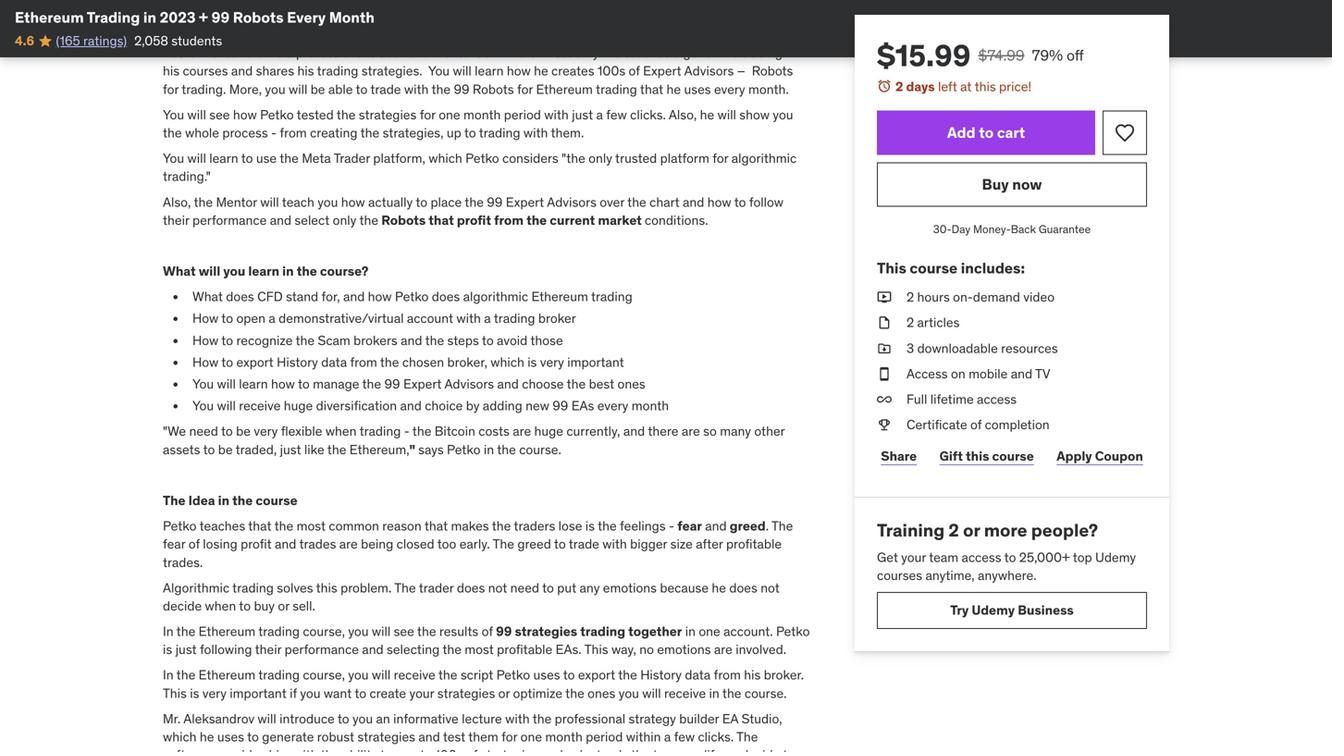 Task type: describe. For each thing, give the bounding box(es) containing it.
hours
[[917, 289, 950, 305]]

this inside "in the ethereum trading course, you will receive the script petko uses to export the history data from his broker. this is very important if you want to create your strategies or optimize the ones you will receive in the course. mr. aleksandrov will introduce to you an informative lecture with the professional strategy builder ea studio, which he uses to generate robust strategies and test them for one month period within a few clicks. the software provides him with the ability to create 100s of strategies and select only the top ones(if you decide"
[[163, 685, 187, 702]]

xsmall image
[[877, 288, 892, 306]]

eas
[[571, 397, 594, 414]]

you right if
[[300, 685, 321, 702]]

history inside "in the ethereum trading course, you will receive the script petko uses to export the history data from his broker. this is very important if you want to create your strategies or optimize the ones you will receive in the course. mr. aleksandrov will introduce to you an informative lecture with the professional strategy builder ea studio, which he uses to generate robust strategies and test them for one month period within a few clicks. the software provides him with the ability to create 100s of strategies and select only the top ones(if you decide"
[[640, 667, 682, 683]]

traders
[[514, 518, 555, 534]]

lose is
[[558, 518, 595, 534]]

says
[[418, 441, 444, 458]]

that inside are you looking for profitable ethereum trading strategies? with this course, you can choose among 99 strategies every month. petko aleksandrov is a professional trader and mentor at ea forex academy. he teaches algorithmic trading in his courses and shares his trading strategies.  you will learn how he creates 100s of expert advisors –  robots for trading. more, you will be able to trade with the 99 robots for ethereum trading that he uses every month. you will see how petko tested the strategies for one month period with just a few clicks. also, he will show you the whole process - from creating the strategies, up to trading with them. you will learn to use the meta trader platform, which petko considers "the only trusted platform for algorithmic trading."
[[640, 81, 663, 97]]

studio,
[[742, 710, 782, 727]]

2 hours on-demand video
[[907, 289, 1055, 305]]

broker.
[[764, 667, 804, 683]]

try
[[950, 602, 969, 619]]

when inside algorithmic trading solves this problem. the trader does not need to put any emotions because he does not decide when to buy or sell.
[[205, 598, 236, 614]]

month inside are you looking for profitable ethereum trading strategies? with this course, you can choose among 99 strategies every month. petko aleksandrov is a professional trader and mentor at ea forex academy. he teaches algorithmic trading in his courses and shares his trading strategies.  you will learn how he creates 100s of expert advisors –  robots for trading. more, you will be able to trade with the 99 robots for ethereum trading that he uses every month. you will see how petko tested the strategies for one month period with just a few clicks. also, he will show you the whole process - from creating the strategies, up to trading with them. you will learn to use the meta trader platform, which petko considers "the only trusted platform for algorithmic trading."
[[463, 106, 501, 123]]

trusted
[[615, 150, 657, 167]]

the down the account
[[425, 332, 444, 349]]

$74.99
[[978, 46, 1025, 65]]

there
[[648, 423, 679, 440]]

99 left eas
[[553, 397, 568, 414]]

are you looking for profitable ethereum trading strategies? with this course, you can choose among 99 strategies every month. petko aleksandrov is a professional trader and mentor at ea forex academy. he teaches algorithmic trading in his courses and shares his trading strategies.  you will learn how he creates 100s of expert advisors –  robots for trading. more, you will be able to trade with the 99 robots for ethereum trading that he uses every month. you will see how petko tested the strategies for one month period with just a few clicks. also, he will show you the whole process - from creating the strategies, up to trading with them. you will learn to use the meta trader platform, which petko considers "the only trusted platform for algorithmic trading."
[[163, 1, 797, 185]]

generate
[[262, 729, 314, 745]]

only inside are you looking for profitable ethereum trading strategies? with this course, you can choose among 99 strategies every month. petko aleksandrov is a professional trader and mentor at ea forex academy. he teaches algorithmic trading in his courses and shares his trading strategies.  you will learn how he creates 100s of expert advisors –  robots for trading. more, you will be able to trade with the 99 robots for ethereum trading that he uses every month. you will see how petko tested the strategies for one month period with just a few clicks. also, he will show you the whole process - from creating the strategies, up to trading with them. you will learn to use the meta trader platform, which petko considers "the only trusted platform for algorithmic trading."
[[589, 150, 612, 167]]

you down shares
[[265, 81, 285, 97]]

learn down export
[[239, 376, 268, 392]]

huge inside '"we need to be very flexible when trading - the bitcoin costs are huge currently, and there are so many other assets to be traded, just like the ethereum,'
[[534, 423, 563, 440]]

1 vertical spatial see
[[394, 623, 414, 640]]

the down the idea in the course
[[274, 518, 293, 534]]

petko up process
[[260, 106, 294, 123]]

the up trader
[[360, 124, 379, 141]]

. the fear of losing profit and trades are being closed too early. the greed to trade with bigger size after profitable trades.
[[163, 518, 793, 571]]

of right results
[[482, 623, 493, 640]]

and down teach
[[270, 212, 291, 228]]

and left tv
[[1011, 365, 1033, 382]]

performance inside in one account. petko is just following their performance and selecting the most profitable eas.
[[285, 641, 359, 658]]

top inside "in the ethereum trading course, you will receive the script petko uses to export the history data from his broker. this is very important if you want to create your strategies or optimize the ones you will receive in the course. mr. aleksandrov will introduce to you an informative lecture with the professional strategy builder ea studio, which he uses to generate robust strategies and test them for one month period within a few clicks. the software provides him with the ability to create 100s of strategies and select only the top ones(if you decide"
[[653, 747, 672, 752]]

the down trading."
[[194, 194, 213, 210]]

petko down idea
[[163, 518, 197, 534]]

adding
[[483, 397, 522, 414]]

trading inside "in the ethereum trading course, you will receive the script petko uses to export the history data from his broker. this is very important if you want to create your strategies or optimize the ones you will receive in the course. mr. aleksandrov will introduce to you an informative lecture with the professional strategy builder ea studio, which he uses to generate robust strategies and test them for one month period within a few clicks. the software provides him with the ability to create 100s of strategies and select only the top ones(if you decide"
[[258, 667, 300, 683]]

trading inside '"we need to be very flexible when trading - the bitcoin costs are huge currently, and there are so many other assets to be traded, just like the ethereum,'
[[360, 423, 401, 440]]

alarm image
[[877, 79, 892, 93]]

advisors inside also, the mentor will teach you how actually to place the 99 expert advisors over the chart and how to follow their performance and select only the
[[547, 194, 597, 210]]

forex
[[511, 45, 543, 61]]

if
[[290, 685, 297, 702]]

top inside the training 2 or more people? get your team access to 25,000+ top udemy courses anytime, anywhere.
[[1073, 549, 1092, 566]]

ability
[[343, 747, 377, 752]]

0 vertical spatial most
[[297, 518, 326, 534]]

to left manage
[[298, 376, 310, 392]]

a right with just
[[596, 106, 603, 123]]

optimize
[[513, 685, 563, 702]]

greed inside . the fear of losing profit and trades are being closed too early. the greed to trade with bigger size after profitable trades.
[[517, 536, 551, 552]]

together
[[628, 623, 682, 640]]

ethereum up with just
[[536, 81, 593, 97]]

and up strategies.  you
[[408, 45, 429, 61]]

he
[[605, 45, 621, 61]]

99 right results
[[496, 623, 512, 640]]

or inside the training 2 or more people? get your team access to 25,000+ top udemy courses anytime, anywhere.
[[963, 519, 980, 541]]

provides
[[216, 747, 266, 752]]

or inside algorithmic trading solves this problem. the trader does not need to put any emotions because he does not decide when to buy or sell.
[[278, 598, 289, 614]]

this inside are you looking for profitable ethereum trading strategies? with this course, you can choose among 99 strategies every month. petko aleksandrov is a professional trader and mentor at ea forex academy. he teaches algorithmic trading in his courses and shares his trading strategies.  you will learn how he creates 100s of expert advisors –  robots for trading. more, you will be able to trade with the 99 robots for ethereum trading that he uses every month. you will see how petko tested the strategies for one month period with just a few clicks. also, he will show you the whole process - from creating the strategies, up to trading with them. you will learn to use the meta trader platform, which petko considers "the only trusted platform for algorithmic trading."
[[534, 1, 555, 17]]

the down robust
[[321, 747, 340, 752]]

he left show at the right of page
[[700, 106, 714, 123]]

apply coupon
[[1057, 448, 1143, 464]]

can
[[627, 1, 648, 17]]

fear inside . the fear of losing profit and trades are being closed too early. the greed to trade with bigger size after profitable trades.
[[163, 536, 185, 552]]

the down uses to export
[[565, 685, 584, 702]]

99 right +
[[211, 8, 230, 27]]

2 horizontal spatial course
[[992, 448, 1034, 464]]

on
[[951, 365, 966, 382]]

and inside in one account. petko is just following their performance and selecting the most profitable eas.
[[362, 641, 384, 658]]

trading
[[87, 8, 140, 27]]

with inside are you looking for profitable ethereum trading strategies? with this course, you can choose among 99 strategies every month. petko aleksandrov is a professional trader and mentor at ea forex academy. he teaches algorithmic trading in his courses and shares his trading strategies.  you will learn how he creates 100s of expert advisors –  robots for trading. more, you will be able to trade with the 99 robots for ethereum trading that he uses every month. you will see how petko tested the strategies for one month period with just a few clicks. also, he will show you the whole process - from creating the strategies, up to trading with them. you will learn to use the meta trader platform, which petko considers "the only trusted platform for algorithmic trading."
[[523, 124, 548, 141]]

to down process
[[241, 150, 253, 167]]

buy
[[254, 598, 275, 614]]

the right lose is
[[598, 518, 617, 534]]

ethereum up (165
[[15, 8, 84, 27]]

1 vertical spatial receive
[[394, 667, 436, 683]]

to left buy
[[239, 598, 251, 614]]

1 vertical spatial every
[[714, 81, 745, 97]]

(165 ratings)
[[56, 32, 127, 49]]

problem.
[[341, 579, 392, 596]]

are left so
[[682, 423, 700, 440]]

with down optimize
[[505, 710, 530, 727]]

the inside "in the ethereum trading course, you will receive the script petko uses to export the history data from his broker. this is very important if you want to create your strategies or optimize the ones you will receive in the course. mr. aleksandrov will introduce to you an informative lecture with the professional strategy builder ea studio, which he uses to generate robust strategies and test them for one month period within a few clicks. the software provides him with the ability to create 100s of strategies and select only the top ones(if you decide"
[[736, 729, 758, 745]]

manage
[[313, 376, 359, 392]]

the inside '"we need to be very flexible when trading - the bitcoin costs are huge currently, and there are so many other assets to be traded, just like the ethereum,'
[[327, 441, 346, 458]]

and up 'conditions.'
[[683, 194, 704, 210]]

his courses
[[163, 63, 228, 79]]

anytime,
[[926, 567, 975, 584]]

to right able at left top
[[356, 81, 368, 97]]

just inside '"we need to be very flexible when trading - the bitcoin costs are huge currently, and there are so many other assets to be traded, just like the ethereum,'
[[280, 441, 301, 458]]

0 vertical spatial what
[[163, 263, 196, 279]]

the inside in one account. petko is just following their performance and selecting the most profitable eas.
[[443, 641, 462, 658]]

his inside "in the ethereum trading course, you will receive the script petko uses to export the history data from his broker. this is very important if you want to create your strategies or optimize the ones you will receive in the course. mr. aleksandrov will introduce to you an informative lecture with the professional strategy builder ea studio, which he uses to generate robust strategies and test them for one month period within a few clicks. the software provides him with the ability to create 100s of strategies and select only the top ones(if you decide"
[[744, 667, 761, 683]]

he inside algorithmic trading solves this problem. the trader does not need to put any emotions because he does not decide when to buy or sell.
[[712, 579, 726, 596]]

mentor inside also, the mentor will teach you how actually to place the 99 expert advisors over the chart and how to follow their performance and select only the
[[216, 194, 257, 210]]

uses to export
[[533, 667, 615, 683]]

and down informative
[[418, 729, 440, 745]]

early.
[[460, 536, 490, 552]]

1 vertical spatial month.
[[748, 81, 789, 97]]

to inside button
[[979, 123, 994, 142]]

buy now
[[982, 175, 1042, 194]]

99 right with the
[[454, 81, 470, 97]]

this inside algorithmic trading solves this problem. the trader does not need to put any emotions because he does not decide when to buy or sell.
[[316, 579, 337, 596]]

a inside "in the ethereum trading course, you will receive the script petko uses to export the history data from his broker. this is very important if you want to create your strategies or optimize the ones you will receive in the course. mr. aleksandrov will introduce to you an informative lecture with the professional strategy builder ea studio, which he uses to generate robust strategies and test them for one month period within a few clicks. the software provides him with the ability to create 100s of strategies and select only the top ones(if you decide"
[[664, 729, 671, 745]]

the down "way,"
[[618, 667, 637, 683]]

them
[[468, 729, 498, 745]]

trading down market
[[591, 288, 633, 305]]

how down export
[[271, 376, 295, 392]]

algorithmic
[[732, 150, 797, 167]]

articles
[[917, 314, 960, 331]]

cfd
[[257, 288, 283, 305]]

the up selecting
[[417, 623, 436, 640]]

to left export
[[221, 354, 233, 370]]

does up account.
[[729, 579, 758, 596]]

0 horizontal spatial course.
[[519, 441, 561, 458]]

try udemy business link
[[877, 592, 1147, 629]]

to inside the training 2 or more people? get your team access to 25,000+ top udemy courses anytime, anywhere.
[[1004, 549, 1016, 566]]

xsmall image for access
[[877, 365, 892, 383]]

petko left considers
[[465, 150, 499, 167]]

petko down bitcoin
[[447, 441, 481, 458]]

conditions.
[[645, 212, 708, 228]]

downloadable
[[917, 340, 998, 356]]

get
[[877, 549, 898, 566]]

1 vertical spatial create
[[395, 747, 432, 752]]

now
[[1012, 175, 1042, 194]]

to left open
[[221, 310, 233, 327]]

stand
[[286, 288, 318, 305]]

to left avoid
[[482, 332, 494, 349]]

them.
[[551, 124, 584, 141]]

this for this way, no emotions are involved.
[[584, 641, 608, 658]]

to up robust
[[338, 710, 349, 727]]

for right looking
[[255, 1, 271, 17]]

he down 'teaches algorithmic'
[[667, 81, 681, 97]]

left
[[938, 78, 957, 95]]

choose inside what will you learn in the course? what does cfd stand for, and how petko does algorithmic ethereum trading how to open a demonstrative/virtual account with a trading broker how to recognize the scam brokers and the steps to avoid those how to export history data from the chosen broker, which is very important you will learn how to manage the 99 expert advisors and choose the best ones you will receive huge diversification and choice by adding new 99 eas every month
[[522, 376, 564, 392]]

wishlist image
[[1114, 122, 1136, 144]]

robots for
[[473, 81, 533, 97]]

to right up
[[464, 124, 476, 141]]

1 horizontal spatial be
[[236, 423, 251, 440]]

in the ethereum trading course, you will receive the script petko uses to export the history data from his broker. this is very important if you want to create your strategies or optimize the ones you will receive in the course. mr. aleksandrov will introduce to you an informative lecture with the professional strategy builder ea studio, which he uses to generate robust strategies and test them for one month period within a few clicks. the software provides him with the ability to create 100s of strategies and select only the top ones(if you decide 
[[163, 667, 804, 752]]

the down brokers
[[380, 354, 399, 370]]

avoid
[[497, 332, 528, 349]]

1 vertical spatial emotions
[[657, 641, 711, 658]]

4.6
[[15, 32, 34, 49]]

the up stand
[[297, 263, 317, 279]]

recognize
[[236, 332, 293, 349]]

software
[[163, 747, 213, 752]]

xsmall image for certificate
[[877, 416, 892, 434]]

bigger
[[630, 536, 667, 552]]

important inside "in the ethereum trading course, you will receive the script petko uses to export the history data from his broker. this is very important if you want to create your strategies or optimize the ones you will receive in the course. mr. aleksandrov will introduce to you an informative lecture with the professional strategy builder ea studio, which he uses to generate robust strategies and test them for one month period within a few clicks. the software provides him with the ability to create 100s of strategies and select only the top ones(if you decide"
[[230, 685, 287, 702]]

solves
[[277, 579, 313, 596]]

which inside "in the ethereum trading course, you will receive the script petko uses to export the history data from his broker. this is very important if you want to create your strategies or optimize the ones you will receive in the course. mr. aleksandrov will introduce to you an informative lecture with the professional strategy builder ea studio, which he uses to generate robust strategies and test them for one month period within a few clicks. the software provides him with the ability to create 100s of strategies and select only the top ones(if you decide"
[[163, 729, 197, 745]]

script
[[461, 667, 493, 683]]

1 vertical spatial that
[[429, 212, 454, 228]]

creating
[[310, 124, 358, 141]]

need inside '"we need to be very flexible when trading - the bitcoin costs are huge currently, and there are so many other assets to be traded, just like the ethereum,'
[[189, 423, 218, 440]]

the left whole
[[163, 124, 182, 141]]

to right 'want'
[[355, 685, 366, 702]]

one inside are you looking for profitable ethereum trading strategies? with this course, you can choose among 99 strategies every month. petko aleksandrov is a professional trader and mentor at ea forex academy. he teaches algorithmic trading in his courses and shares his trading strategies.  you will learn how he creates 100s of expert advisors –  robots for trading. more, you will be able to trade with the 99 robots for ethereum trading that he uses every month. you will see how petko tested the strategies for one month period with just a few clicks. also, he will show you the whole process - from creating the strategies, up to trading with them. you will learn to use the meta trader platform, which petko considers "the only trusted platform for algorithmic trading."
[[439, 106, 460, 123]]

this course includes:
[[877, 258, 1025, 277]]

off
[[1067, 46, 1084, 65]]

1 how from the top
[[192, 310, 219, 327]]

decide inside algorithmic trading solves this problem. the trader does not need to put any emotions because he does not decide when to buy or sell.
[[163, 598, 202, 614]]

resources
[[1001, 340, 1058, 356]]

tested
[[297, 106, 334, 123]]

2 for 2 articles
[[907, 314, 914, 331]]

to left recognize
[[221, 332, 233, 349]]

of inside "in the ethereum trading course, you will receive the script petko uses to export the history data from his broker. this is very important if you want to create your strategies or optimize the ones you will receive in the course. mr. aleksandrov will introduce to you an informative lecture with the professional strategy builder ea studio, which he uses to generate robust strategies and test them for one month period within a few clicks. the software provides him with the ability to create 100s of strategies and select only the top ones(if you decide"
[[466, 747, 477, 752]]

see inside are you looking for profitable ethereum trading strategies? with this course, you can choose among 99 strategies every month. petko aleksandrov is a professional trader and mentor at ea forex academy. he teaches algorithmic trading in his courses and shares his trading strategies.  you will learn how he creates 100s of expert advisors –  robots for trading. more, you will be able to trade with the 99 robots for ethereum trading that he uses every month. you will see how petko tested the strategies for one month period with just a few clicks. also, he will show you the whole process - from creating the strategies, up to trading with them. you will learn to use the meta trader platform, which petko considers "the only trusted platform for algorithmic trading."
[[209, 106, 230, 123]]

demand
[[973, 289, 1020, 305]]

builder
[[679, 710, 719, 727]]

flexible
[[281, 423, 322, 440]]

the right early.
[[493, 536, 514, 552]]

profitable inside are you looking for profitable ethereum trading strategies? with this course, you can choose among 99 strategies every month. petko aleksandrov is a professional trader and mentor at ea forex academy. he teaches algorithmic trading in his courses and shares his trading strategies.  you will learn how he creates 100s of expert advisors –  robots for trading. more, you will be able to trade with the 99 robots for ethereum trading that he uses every month. you will see how petko tested the strategies for one month period with just a few clicks. also, he will show you the whole process - from creating the strategies, up to trading with them. you will learn to use the meta trader platform, which petko considers "the only trusted platform for algorithmic trading."
[[274, 1, 330, 17]]

he inside "in the ethereum trading course, you will receive the script petko uses to export the history data from his broker. this is very important if you want to create your strategies or optimize the ones you will receive in the course. mr. aleksandrov will introduce to you an informative lecture with the professional strategy builder ea studio, which he uses to generate robust strategies and test them for one month period within a few clicks. the software provides him with the ability to create 100s of strategies and select only the top ones(if you decide"
[[200, 729, 214, 745]]

losing
[[203, 536, 237, 552]]

the right the 'place'
[[465, 194, 484, 210]]

the left idea
[[163, 492, 186, 509]]

how up 'conditions.'
[[707, 194, 731, 210]]

.
[[766, 518, 769, 534]]

trades
[[299, 536, 336, 552]]

bitcoin
[[435, 423, 475, 440]]

0 horizontal spatial course
[[256, 492, 298, 509]]

1 horizontal spatial robots
[[381, 212, 426, 228]]

to right '"we'
[[221, 423, 233, 440]]

choose inside are you looking for profitable ethereum trading strategies? with this course, you can choose among 99 strategies every month. petko aleksandrov is a professional trader and mentor at ea forex academy. he teaches algorithmic trading in his courses and shares his trading strategies.  you will learn how he creates 100s of expert advisors –  robots for trading. more, you will be able to trade with the 99 robots for ethereum trading that he uses every month. you will see how petko tested the strategies for one month period with just a few clicks. also, he will show you the whole process - from creating the strategies, up to trading with them. you will learn to use the meta trader platform, which petko considers "the only trusted platform for algorithmic trading."
[[651, 1, 693, 17]]

the left script
[[438, 667, 457, 683]]

99 right 'among'
[[739, 1, 755, 17]]

trading up able at left top
[[317, 63, 358, 79]]

you inside also, the mentor will teach you how actually to place the 99 expert advisors over the chart and how to follow their performance and select only the
[[318, 194, 338, 210]]

what will you learn in the course? what does cfd stand for, and how petko does algorithmic ethereum trading how to open a demonstrative/virtual account with a trading broker how to recognize the scam brokers and the steps to avoid those how to export history data from the chosen broker, which is very important you will learn how to manage the 99 expert advisors and choose the best ones you will receive huge diversification and choice by adding new 99 eas every month
[[163, 263, 669, 414]]

are right costs
[[513, 423, 531, 440]]

mr.
[[163, 710, 181, 727]]

2 vertical spatial -
[[669, 518, 674, 534]]

platform
[[660, 150, 709, 167]]

in for in the ethereum trading course, you will receive the script petko uses to export the history data from his broker. this is very important if you want to create your strategies or optimize the ones you will receive in the course. mr. aleksandrov will introduce to you an informative lecture with the professional strategy builder ea studio, which he uses to generate robust strategies and test them for one month period within a few clicks. the software provides him with the ability to create 100s of strategies and select only the top ones(if you decide 
[[163, 667, 174, 683]]

test
[[443, 729, 465, 745]]

the idea in the course
[[163, 492, 298, 509]]

this right gift
[[966, 448, 989, 464]]

of down full lifetime access
[[970, 416, 982, 433]]

their inside in one account. petko is just following their performance and selecting the most profitable eas.
[[255, 641, 281, 658]]

ea inside "in the ethereum trading course, you will receive the script petko uses to export the history data from his broker. this is very important if you want to create your strategies or optimize the ones you will receive in the course. mr. aleksandrov will introduce to you an informative lecture with the professional strategy builder ea studio, which he uses to generate robust strategies and test them for one month period within a few clicks. the software provides him with the ability to create 100s of strategies and select only the top ones(if you decide"
[[722, 710, 738, 727]]

2 vertical spatial receive
[[664, 685, 706, 702]]

full
[[907, 391, 927, 407]]

0 horizontal spatial that
[[248, 518, 272, 534]]

xsmall image for full
[[877, 390, 892, 408]]

a up shares
[[286, 45, 293, 61]]

of inside are you looking for profitable ethereum trading strategies? with this course, you can choose among 99 strategies every month. petko aleksandrov is a professional trader and mentor at ea forex academy. he teaches algorithmic trading in his courses and shares his trading strategies.  you will learn how he creates 100s of expert advisors –  robots for trading. more, you will be able to trade with the 99 robots for ethereum trading that he uses every month. you will see how petko tested the strategies for one month period with just a few clicks. also, he will show you the whole process - from creating the strategies, up to trading with them. you will learn to use the meta trader platform, which petko considers "the only trusted platform for algorithmic trading."
[[629, 63, 640, 79]]

petko up his courses
[[163, 45, 197, 61]]

you right show at the right of page
[[773, 106, 793, 123]]

and up more, on the top of page
[[231, 63, 253, 79]]

the down optimize
[[533, 710, 552, 727]]

1 vertical spatial at
[[960, 78, 972, 95]]

you down problem.
[[348, 623, 369, 640]]

size
[[670, 536, 693, 552]]

guarantee
[[1039, 222, 1091, 236]]

1 vertical spatial udemy
[[972, 602, 1015, 619]]

with inside . the fear of losing profit and trades are being closed too early. the greed to trade with bigger size after profitable trades.
[[602, 536, 627, 552]]

ones inside what will you learn in the course? what does cfd stand for, and how petko does algorithmic ethereum trading how to open a demonstrative/virtual account with a trading broker how to recognize the scam brokers and the steps to avoid those how to export history data from the chosen broker, which is very important you will learn how to manage the 99 expert advisors and choose the best ones you will receive huge diversification and choice by adding new 99 eas every month
[[618, 376, 645, 392]]

trading up "way,"
[[580, 623, 625, 640]]

2023
[[160, 8, 196, 27]]

petko inside in one account. petko is just following their performance and selecting the most profitable eas.
[[776, 623, 810, 640]]

0 vertical spatial fear
[[677, 518, 702, 534]]

2 vertical spatial be
[[218, 441, 233, 458]]

learn up robots for
[[475, 63, 504, 79]]

for down his courses
[[163, 81, 179, 97]]

advisors inside are you looking for profitable ethereum trading strategies? with this course, you can choose among 99 strategies every month. petko aleksandrov is a professional trader and mentor at ea forex academy. he teaches algorithmic trading in his courses and shares his trading strategies.  you will learn how he creates 100s of expert advisors –  robots for trading. more, you will be able to trade with the 99 robots for ethereum trading that he uses every month. you will see how petko tested the strategies for one month period with just a few clicks. also, he will show you the whole process - from creating the strategies, up to trading with them. you will learn to use the meta trader platform, which petko considers "the only trusted platform for algorithmic trading."
[[684, 63, 734, 79]]

makes
[[451, 518, 489, 534]]

the down 99 expert
[[526, 212, 547, 228]]

the up teaches
[[232, 492, 253, 509]]

the down involved.
[[722, 685, 741, 702]]

trade inside . the fear of losing profit and trades are being closed too early. the greed to trade with bigger size after profitable trades.
[[569, 536, 599, 552]]

for inside "in the ethereum trading course, you will receive the script petko uses to export the history data from his broker. this is very important if you want to create your strategies or optimize the ones you will receive in the course. mr. aleksandrov will introduce to you an informative lecture with the professional strategy builder ea studio, which he uses to generate robust strategies and test them for one month period within a few clicks. the software provides him with the ability to create 100s of strategies and select only the top ones(if you decide"
[[502, 729, 517, 745]]

from inside what will you learn in the course? what does cfd stand for, and how petko does algorithmic ethereum trading how to open a demonstrative/virtual account with a trading broker how to recognize the scam brokers and the steps to avoid those how to export history data from the chosen broker, which is very important you will learn how to manage the 99 expert advisors and choose the best ones you will receive huge diversification and choice by adding new 99 eas every month
[[350, 354, 377, 370]]

the down costs
[[497, 441, 516, 458]]

ethereum up professional trader
[[333, 1, 390, 17]]

best
[[589, 376, 614, 392]]

strategies.  you
[[362, 63, 450, 79]]

are inside . the fear of losing profit and trades are being closed too early. the greed to trade with bigger size after profitable trades.
[[339, 536, 358, 552]]

his inside are you looking for profitable ethereum trading strategies? with this course, you can choose among 99 strategies every month. petko aleksandrov is a professional trader and mentor at ea forex academy. he teaches algorithmic trading in his courses and shares his trading strategies.  you will learn how he creates 100s of expert advisors –  robots for trading. more, you will be able to trade with the 99 robots for ethereum trading that he uses every month. you will see how petko tested the strategies for one month period with just a few clicks. also, he will show you the whole process - from creating the strategies, up to trading with them. you will learn to use the meta trader platform, which petko considers "the only trusted platform for algorithmic trading."
[[297, 63, 314, 79]]

the left the scam
[[296, 332, 315, 349]]

profit inside . the fear of losing profit and trades are being closed too early. the greed to trade with bigger size after profitable trades.
[[241, 536, 272, 552]]

few inside "in the ethereum trading course, you will receive the script petko uses to export the history data from his broker. this is very important if you want to create your strategies or optimize the ones you will receive in the course. mr. aleksandrov will introduce to you an informative lecture with the professional strategy builder ea studio, which he uses to generate robust strategies and test them for one month period within a few clicks. the software provides him with the ability to create 100s of strategies and select only the top ones(if you decide"
[[674, 729, 695, 745]]

process
[[222, 124, 268, 141]]

or inside "in the ethereum trading course, you will receive the script petko uses to export the history data from his broker. this is very important if you want to create your strategies or optimize the ones you will receive in the course. mr. aleksandrov will introduce to you an informative lecture with the professional strategy builder ea studio, which he uses to generate robust strategies and test them for one month period within a few clicks. the software provides him with the ability to create 100s of strategies and select only the top ones(if you decide"
[[498, 685, 510, 702]]

the right over
[[627, 194, 646, 210]]

1 horizontal spatial course
[[910, 258, 958, 277]]

is inside "in the ethereum trading course, you will receive the script petko uses to export the history data from his broker. this is very important if you want to create your strategies or optimize the ones you will receive in the course. mr. aleksandrov will introduce to you an informative lecture with the professional strategy builder ea studio, which he uses to generate robust strategies and test them for one month period within a few clicks. the software provides him with the ability to create 100s of strategies and select only the top ones(if you decide"
[[190, 685, 199, 702]]

creates 100s
[[551, 63, 626, 79]]

the up creating
[[337, 106, 356, 123]]

a right open
[[269, 310, 275, 327]]

and up 'after'
[[705, 518, 727, 534]]

the right .
[[772, 518, 793, 534]]

feelings
[[620, 518, 666, 534]]

does up the account
[[432, 288, 460, 305]]

with just
[[544, 106, 593, 123]]

and right for,
[[343, 288, 365, 305]]

100s
[[435, 747, 463, 752]]

in the ethereum trading course, you will see the results of 99 strategies trading together
[[163, 623, 682, 640]]

will inside also, the mentor will teach you how actually to place the 99 expert advisors over the chart and how to follow their performance and select only the
[[260, 194, 279, 210]]

which inside are you looking for profitable ethereum trading strategies? with this course, you can choose among 99 strategies every month. petko aleksandrov is a professional trader and mentor at ea forex academy. he teaches algorithmic trading in his courses and shares his trading strategies.  you will learn how he creates 100s of expert advisors –  robots for trading. more, you will be able to trade with the 99 robots for ethereum trading that he uses every month. you will see how petko tested the strategies for one month period with just a few clicks. also, he will show you the whole process - from creating the strategies, up to trading with them. you will learn to use the meta trader platform, which petko considers "the only trusted platform for algorithmic trading."
[[429, 150, 462, 167]]

algorithmic ethereum
[[463, 288, 588, 305]]



Task type: vqa. For each thing, say whether or not it's contained in the screenshot.
GIFT
yes



Task type: locate. For each thing, give the bounding box(es) containing it.
0 vertical spatial every
[[224, 19, 255, 36]]

ethereum trading
[[199, 623, 300, 640]]

5 xsmall image from the top
[[877, 416, 892, 434]]

most
[[297, 518, 326, 534], [465, 641, 494, 658]]

0 vertical spatial trade
[[370, 81, 401, 97]]

1 vertical spatial how
[[192, 332, 219, 349]]

also, inside are you looking for profitable ethereum trading strategies? with this course, you can choose among 99 strategies every month. petko aleksandrov is a professional trader and mentor at ea forex academy. he teaches algorithmic trading in his courses and shares his trading strategies.  you will learn how he creates 100s of expert advisors –  robots for trading. more, you will be able to trade with the 99 robots for ethereum trading that he uses every month. you will see how petko tested the strategies for one month period with just a few clicks. also, he will show you the whole process - from creating the strategies, up to trading with them. you will learn to use the meta trader platform, which petko considers "the only trusted platform for algorithmic trading."
[[669, 106, 697, 123]]

also,
[[669, 106, 697, 123], [163, 194, 191, 210]]

over
[[600, 194, 625, 210]]

in inside in one account. petko is just following their performance and selecting the most profitable eas.
[[685, 623, 696, 640]]

strategies,
[[383, 124, 444, 141]]

2 not from the left
[[761, 579, 780, 596]]

at inside are you looking for profitable ethereum trading strategies? with this course, you can choose among 99 strategies every month. petko aleksandrov is a professional trader and mentor at ea forex academy. he teaches algorithmic trading in his courses and shares his trading strategies.  you will learn how he creates 100s of expert advisors –  robots for trading. more, you will be able to trade with the 99 robots for ethereum trading that he uses every month. you will see how petko tested the strategies for one month period with just a few clicks. also, he will show you the whole process - from creating the strategies, up to trading with them. you will learn to use the meta trader platform, which petko considers "the only trusted platform for algorithmic trading."
[[477, 45, 488, 61]]

1 vertical spatial what
[[192, 288, 223, 305]]

30-day money-back guarantee
[[933, 222, 1091, 236]]

1 horizontal spatial important
[[567, 354, 624, 370]]

the up eas
[[567, 376, 586, 392]]

uses inside "in the ethereum trading course, you will receive the script petko uses to export the history data from his broker. this is very important if you want to create your strategies or optimize the ones you will receive in the course. mr. aleksandrov will introduce to you an informative lecture with the professional strategy builder ea studio, which he uses to generate robust strategies and test them for one month period within a few clicks. the software provides him with the ability to create 100s of strategies and select only the top ones(if you decide"
[[217, 729, 244, 745]]

month up there on the bottom of page
[[632, 397, 669, 414]]

2 right alarm image
[[896, 78, 903, 95]]

expert inside what will you learn in the course? what does cfd stand for, and how petko does algorithmic ethereum trading how to open a demonstrative/virtual account with a trading broker how to recognize the scam brokers and the steps to avoid those how to export history data from the chosen broker, which is very important you will learn how to manage the 99 expert advisors and choose the best ones you will receive huge diversification and choice by adding new 99 eas every month
[[403, 376, 442, 392]]

2 vertical spatial one
[[521, 729, 542, 745]]

to right ability
[[380, 747, 392, 752]]

need inside algorithmic trading solves this problem. the trader does not need to put any emotions because he does not decide when to buy or sell.
[[510, 579, 539, 596]]

back
[[1011, 222, 1036, 236]]

2 vertical spatial profitable
[[497, 641, 553, 658]]

robots that profit from the current market conditions.
[[378, 212, 708, 228]]

strategy
[[629, 710, 676, 727]]

how left open
[[192, 310, 219, 327]]

is up shares
[[274, 45, 283, 61]]

to left the 'place'
[[416, 194, 427, 210]]

0 horizontal spatial greed
[[517, 536, 551, 552]]

course. down new
[[519, 441, 561, 458]]

able
[[328, 81, 353, 97]]

more,
[[229, 81, 262, 97]]

79%
[[1032, 46, 1063, 65]]

expert inside are you looking for profitable ethereum trading strategies? with this course, you can choose among 99 strategies every month. petko aleksandrov is a professional trader and mentor at ea forex academy. he teaches algorithmic trading in his courses and shares his trading strategies.  you will learn how he creates 100s of expert advisors –  robots for trading. more, you will be able to trade with the 99 robots for ethereum trading that he uses every month. you will see how petko tested the strategies for one month period with just a few clicks. also, he will show you the whole process - from creating the strategies, up to trading with them. you will learn to use the meta trader platform, which petko considers "the only trusted platform for algorithmic trading."
[[643, 63, 681, 79]]

day
[[952, 222, 971, 236]]

you an
[[352, 710, 390, 727]]

this right with
[[534, 1, 555, 17]]

trades.
[[163, 554, 203, 571]]

video
[[1023, 289, 1055, 305]]

people?
[[1031, 519, 1098, 541]]

3 xsmall image from the top
[[877, 365, 892, 383]]

2,058
[[134, 32, 168, 49]]

at up robots for
[[477, 45, 488, 61]]

of down them
[[466, 747, 477, 752]]

your
[[901, 549, 926, 566], [409, 685, 434, 702]]

with
[[504, 1, 531, 17]]

your inside "in the ethereum trading course, you will receive the script petko uses to export the history data from his broker. this is very important if you want to create your strategies or optimize the ones you will receive in the course. mr. aleksandrov will introduce to you an informative lecture with the professional strategy builder ea studio, which he uses to generate robust strategies and test them for one month period within a few clicks. the software provides him with the ability to create 100s of strategies and select only the top ones(if you decide"
[[409, 685, 434, 702]]

month inside "in the ethereum trading course, you will receive the script petko uses to export the history data from his broker. this is very important if you want to create your strategies or optimize the ones you will receive in the course. mr. aleksandrov will introduce to you an informative lecture with the professional strategy builder ea studio, which he uses to generate robust strategies and test them for one month period within a few clicks. the software provides him with the ability to create 100s of strategies and select only the top ones(if you decide"
[[545, 729, 583, 745]]

your inside the training 2 or more people? get your team access to 25,000+ top udemy courses anytime, anywhere.
[[901, 549, 926, 566]]

1 vertical spatial greed
[[517, 536, 551, 552]]

0 horizontal spatial also,
[[163, 194, 191, 210]]

every inside what will you learn in the course? what does cfd stand for, and how petko does algorithmic ethereum trading how to open a demonstrative/virtual account with a trading broker how to recognize the scam brokers and the steps to avoid those how to export history data from the chosen broker, which is very important you will learn how to manage the 99 expert advisors and choose the best ones you will receive huge diversification and choice by adding new 99 eas every month
[[597, 397, 629, 414]]

ethereum inside "in the ethereum trading course, you will receive the script petko uses to export the history data from his broker. this is very important if you want to create your strategies or optimize the ones you will receive in the course. mr. aleksandrov will introduce to you an informative lecture with the professional strategy builder ea studio, which he uses to generate robust strategies and test them for one month period within a few clicks. the software provides him with the ability to create 100s of strategies and select only the top ones(if you decide"
[[199, 667, 255, 683]]

0 horizontal spatial important
[[230, 685, 287, 702]]

shares
[[256, 63, 294, 79]]

every
[[224, 19, 255, 36], [714, 81, 745, 97], [597, 397, 629, 414]]

open
[[236, 310, 265, 327]]

trading
[[393, 1, 434, 17], [741, 45, 783, 61], [317, 63, 358, 79], [596, 81, 637, 97], [479, 124, 520, 141], [591, 288, 633, 305], [494, 310, 535, 327], [360, 423, 401, 440], [232, 579, 274, 596], [580, 623, 625, 640], [258, 667, 300, 683]]

robots
[[233, 8, 284, 27], [381, 212, 426, 228]]

trade
[[370, 81, 401, 97], [569, 536, 599, 552]]

0 vertical spatial course.
[[519, 441, 561, 458]]

0 horizontal spatial select
[[295, 212, 330, 228]]

so
[[703, 423, 717, 440]]

mentor inside are you looking for profitable ethereum trading strategies? with this course, you can choose among 99 strategies every month. petko aleksandrov is a professional trader and mentor at ea forex academy. he teaches algorithmic trading in his courses and shares his trading strategies.  you will learn how he creates 100s of expert advisors –  robots for trading. more, you will be able to trade with the 99 robots for ethereum trading that he uses every month. you will see how petko tested the strategies for one month period with just a few clicks. also, he will show you the whole process - from creating the strategies, up to trading with them. you will learn to use the meta trader platform, which petko considers "the only trusted platform for algorithmic trading."
[[432, 45, 474, 61]]

1 horizontal spatial see
[[394, 623, 414, 640]]

receive
[[239, 397, 281, 414], [394, 667, 436, 683], [664, 685, 706, 702]]

and left selecting
[[362, 641, 384, 658]]

1 vertical spatial important
[[230, 685, 287, 702]]

course. inside "in the ethereum trading course, you will receive the script petko uses to export the history data from his broker. this is very important if you want to create your strategies or optimize the ones you will receive in the course. mr. aleksandrov will introduce to you an informative lecture with the professional strategy builder ea studio, which he uses to generate robust strategies and test them for one month period within a few clicks. the software provides him with the ability to create 100s of strategies and select only the top ones(if you decide"
[[745, 685, 787, 702]]

1 horizontal spatial one
[[521, 729, 542, 745]]

access inside the training 2 or more people? get your team access to 25,000+ top udemy courses anytime, anywhere.
[[962, 549, 1002, 566]]

every down the "best"
[[597, 397, 629, 414]]

period down robots for
[[504, 106, 541, 123]]

put
[[557, 579, 577, 596]]

data inside what will you learn in the course? what does cfd stand for, and how petko does algorithmic ethereum trading how to open a demonstrative/virtual account with a trading broker how to recognize the scam brokers and the steps to avoid those how to export history data from the chosen broker, which is very important you will learn how to manage the 99 expert advisors and choose the best ones you will receive huge diversification and choice by adding new 99 eas every month
[[321, 354, 347, 370]]

0 vertical spatial emotions
[[603, 579, 657, 596]]

0 vertical spatial when
[[325, 423, 357, 440]]

create up you an
[[370, 685, 406, 702]]

meta
[[302, 150, 331, 167]]

you right ones(if
[[717, 747, 738, 752]]

0 horizontal spatial top
[[653, 747, 672, 752]]

in
[[143, 8, 156, 27], [786, 45, 796, 61], [282, 263, 294, 279], [484, 441, 494, 458], [218, 492, 229, 509], [685, 623, 696, 640], [709, 685, 720, 702]]

2 for 2 hours on-demand video
[[907, 289, 914, 305]]

for
[[255, 1, 271, 17], [163, 81, 179, 97], [420, 106, 436, 123], [713, 150, 728, 167], [502, 729, 517, 745]]

export
[[236, 354, 274, 370]]

trade inside are you looking for profitable ethereum trading strategies? with this course, you can choose among 99 strategies every month. petko aleksandrov is a professional trader and mentor at ea forex academy. he teaches algorithmic trading in his courses and shares his trading strategies.  you will learn how he creates 100s of expert advisors –  robots for trading. more, you will be able to trade with the 99 robots for ethereum trading that he uses every month. you will see how petko tested the strategies for one month period with just a few clicks. also, he will show you the whole process - from creating the strategies, up to trading with them. you will learn to use the meta trader platform, which petko considers "the only trusted platform for algorithmic trading."
[[370, 81, 401, 97]]

petko inside what will you learn in the course? what does cfd stand for, and how petko does algorithmic ethereum trading how to open a demonstrative/virtual account with a trading broker how to recognize the scam brokers and the steps to avoid those how to export history data from the chosen broker, which is very important you will learn how to manage the 99 expert advisors and choose the best ones you will receive huge diversification and choice by adding new 99 eas every month
[[395, 288, 429, 305]]

trading up avoid
[[494, 310, 535, 327]]

and down 'professional'
[[542, 747, 563, 752]]

market
[[598, 212, 642, 228]]

academy.
[[546, 45, 602, 61]]

how left recognize
[[192, 332, 219, 349]]

the
[[163, 492, 186, 509], [772, 518, 793, 534], [493, 536, 514, 552], [394, 579, 416, 596], [736, 729, 758, 745]]

the down results
[[443, 641, 462, 658]]

see up selecting
[[394, 623, 414, 640]]

by
[[466, 397, 480, 414]]

of inside . the fear of losing profit and trades are being closed too early. the greed to trade with bigger size after profitable trades.
[[188, 536, 200, 552]]

learn down process
[[209, 150, 238, 167]]

0 vertical spatial important
[[567, 354, 624, 370]]

data
[[321, 354, 347, 370], [685, 667, 711, 683]]

in for in the ethereum trading course, you will see the results of 99 strategies trading together
[[163, 623, 174, 640]]

0 vertical spatial create
[[370, 685, 406, 702]]

xsmall image up the share
[[877, 416, 892, 434]]

in inside what will you learn in the course? what does cfd stand for, and how petko does algorithmic ethereum trading how to open a demonstrative/virtual account with a trading broker how to recognize the scam brokers and the steps to avoid those how to export history data from the chosen broker, which is very important you will learn how to manage the 99 expert advisors and choose the best ones you will receive huge diversification and choice by adding new 99 eas every month
[[282, 263, 294, 279]]

is inside in one account. petko is just following their performance and selecting the most profitable eas.
[[163, 641, 172, 658]]

1 not from the left
[[488, 579, 507, 596]]

0 horizontal spatial advisors
[[444, 376, 494, 392]]

which down avoid
[[491, 354, 524, 370]]

trader
[[334, 150, 370, 167]]

also, up platform
[[669, 106, 697, 123]]

profitable inside . the fear of losing profit and trades are being closed too early. the greed to trade with bigger size after profitable trades.
[[726, 536, 782, 552]]

when down the diversification
[[325, 423, 357, 440]]

petko inside "in the ethereum trading course, you will receive the script petko uses to export the history data from his broker. this is very important if you want to create your strategies or optimize the ones you will receive in the course. mr. aleksandrov will introduce to you an informative lecture with the professional strategy builder ea studio, which he uses to generate robust strategies and test them for one month period within a few clicks. the software provides him with the ability to create 100s of strategies and select only the top ones(if you decide"
[[496, 667, 530, 683]]

udemy inside the training 2 or more people? get your team access to 25,000+ top udemy courses anytime, anywhere.
[[1095, 549, 1136, 566]]

add to cart button
[[877, 111, 1095, 155]]

0 horizontal spatial clicks.
[[630, 106, 666, 123]]

0 horizontal spatial most
[[297, 518, 326, 534]]

0 horizontal spatial -
[[271, 124, 277, 141]]

expert
[[643, 63, 681, 79], [403, 376, 442, 392]]

data down the this way, no emotions are involved.
[[685, 667, 711, 683]]

clicks. inside are you looking for profitable ethereum trading strategies? with this course, you can choose among 99 strategies every month. petko aleksandrov is a professional trader and mentor at ea forex academy. he teaches algorithmic trading in his courses and shares his trading strategies.  you will learn how he creates 100s of expert advisors –  robots for trading. more, you will be able to trade with the 99 robots for ethereum trading that he uses every month. you will see how petko tested the strategies for one month period with just a few clicks. also, he will show you the whole process - from creating the strategies, up to trading with them. you will learn to use the meta trader platform, which petko considers "the only trusted platform for algorithmic trading."
[[630, 106, 666, 123]]

1 in from the top
[[163, 623, 174, 640]]

a down algorithmic ethereum
[[484, 310, 491, 327]]

huge inside what will you learn in the course? what does cfd stand for, and how petko does algorithmic ethereum trading how to open a demonstrative/virtual account with a trading broker how to recognize the scam brokers and the steps to avoid those how to export history data from the chosen broker, which is very important you will learn how to manage the 99 expert advisors and choose the best ones you will receive huge diversification and choice by adding new 99 eas every month
[[284, 397, 313, 414]]

1 horizontal spatial their
[[255, 641, 281, 658]]

3 how from the top
[[192, 354, 219, 370]]

0 horizontal spatial not
[[488, 579, 507, 596]]

like
[[304, 441, 324, 458]]

2,058 students
[[134, 32, 222, 49]]

select inside "in the ethereum trading course, you will receive the script petko uses to export the history data from his broker. this is very important if you want to create your strategies or optimize the ones you will receive in the course. mr. aleksandrov will introduce to you an informative lecture with the professional strategy builder ea studio, which he uses to generate robust strategies and test them for one month period within a few clicks. the software provides him with the ability to create 100s of strategies and select only the top ones(if you decide"
[[566, 747, 601, 752]]

lifetime
[[930, 391, 974, 407]]

4 xsmall image from the top
[[877, 390, 892, 408]]

robots down the actually
[[381, 212, 426, 228]]

0 vertical spatial advisors
[[684, 63, 734, 79]]

0 vertical spatial few
[[606, 106, 627, 123]]

history inside what will you learn in the course? what does cfd stand for, and how petko does algorithmic ethereum trading how to open a demonstrative/virtual account with a trading broker how to recognize the scam brokers and the steps to avoid those how to export history data from the chosen broker, which is very important you will learn how to manage the 99 expert advisors and choose the best ones you will receive huge diversification and choice by adding new 99 eas every month
[[277, 354, 318, 370]]

1 vertical spatial profitable
[[726, 536, 782, 552]]

steps
[[447, 332, 479, 349]]

ones up 'professional'
[[588, 685, 616, 702]]

are
[[163, 1, 183, 17]]

only inside also, the mentor will teach you how actually to place the 99 expert advisors over the chart and how to follow their performance and select only the
[[333, 212, 357, 228]]

which down up
[[429, 150, 462, 167]]

2 horizontal spatial very
[[540, 354, 564, 370]]

xsmall image for 2
[[877, 314, 892, 332]]

currently,
[[567, 423, 620, 440]]

0 vertical spatial greed
[[730, 518, 766, 534]]

few inside are you looking for profitable ethereum trading strategies? with this course, you can choose among 99 strategies every month. petko aleksandrov is a professional trader and mentor at ea forex academy. he teaches algorithmic trading in his courses and shares his trading strategies.  you will learn how he creates 100s of expert advisors –  robots for trading. more, you will be able to trade with the 99 robots for ethereum trading that he uses every month. you will see how petko tested the strategies for one month period with just a few clicks. also, he will show you the whole process - from creating the strategies, up to trading with them. you will learn to use the meta trader platform, which petko considers "the only trusted platform for algorithmic trading."
[[606, 106, 627, 123]]

2 how from the top
[[192, 332, 219, 349]]

1 vertical spatial robots
[[381, 212, 426, 228]]

1 horizontal spatial period
[[586, 729, 623, 745]]

0 vertical spatial choose
[[651, 1, 693, 17]]

price!
[[999, 78, 1032, 95]]

for,
[[322, 288, 340, 305]]

with up considers
[[523, 124, 548, 141]]

0 horizontal spatial month
[[463, 106, 501, 123]]

0 horizontal spatial see
[[209, 106, 230, 123]]

period inside are you looking for profitable ethereum trading strategies? with this course, you can choose among 99 strategies every month. petko aleksandrov is a professional trader and mentor at ea forex academy. he teaches algorithmic trading in his courses and shares his trading strategies.  you will learn how he creates 100s of expert advisors –  robots for trading. more, you will be able to trade with the 99 robots for ethereum trading that he uses every month. you will see how petko tested the strategies for one month period with just a few clicks. also, he will show you the whole process - from creating the strategies, up to trading with them. you will learn to use the meta trader platform, which petko considers "the only trusted platform for algorithmic trading."
[[504, 106, 541, 123]]

2 for 2 days left at this price!
[[896, 78, 903, 95]]

one inside "in the ethereum trading course, you will receive the script petko uses to export the history data from his broker. this is very important if you want to create your strategies or optimize the ones you will receive in the course. mr. aleksandrov will introduce to you an informative lecture with the professional strategy builder ea studio, which he uses to generate robust strategies and test them for one month period within a few clicks. the software provides him with the ability to create 100s of strategies and select only the top ones(if you decide"
[[521, 729, 542, 745]]

ea
[[491, 45, 507, 61], [722, 710, 738, 727]]

their down ethereum trading
[[255, 641, 281, 658]]

need left put
[[510, 579, 539, 596]]

2 horizontal spatial -
[[669, 518, 674, 534]]

lecture
[[462, 710, 502, 727]]

from inside "in the ethereum trading course, you will receive the script petko uses to export the history data from his broker. this is very important if you want to create your strategies or optimize the ones you will receive in the course. mr. aleksandrov will introduce to you an informative lecture with the professional strategy builder ea studio, which he uses to generate robust strategies and test them for one month period within a few clicks. the software provides him with the ability to create 100s of strategies and select only the top ones(if you decide"
[[714, 667, 741, 683]]

trading up buy
[[232, 579, 274, 596]]

1 vertical spatial month
[[632, 397, 669, 414]]

1 vertical spatial when
[[205, 598, 236, 614]]

professional
[[555, 710, 625, 727]]

ea right builder
[[722, 710, 738, 727]]

one down optimize
[[521, 729, 542, 745]]

0 vertical spatial aleksandrov
[[199, 45, 270, 61]]

emotions inside algorithmic trading solves this problem. the trader does not need to put any emotions because he does not decide when to buy or sell.
[[603, 579, 657, 596]]

1 horizontal spatial clicks.
[[698, 729, 734, 745]]

1 vertical spatial be
[[236, 423, 251, 440]]

completion
[[985, 416, 1050, 433]]

1 vertical spatial expert
[[403, 376, 442, 392]]

3 downloadable resources
[[907, 340, 1058, 356]]

"we
[[163, 423, 186, 440]]

his
[[297, 63, 314, 79], [744, 667, 761, 683]]

- inside are you looking for profitable ethereum trading strategies? with this course, you can choose among 99 strategies every month. petko aleksandrov is a professional trader and mentor at ea forex academy. he teaches algorithmic trading in his courses and shares his trading strategies.  you will learn how he creates 100s of expert advisors –  robots for trading. more, you will be able to trade with the 99 robots for ethereum trading that he uses every month. you will see how petko tested the strategies for one month period with just a few clicks. also, he will show you the whole process - from creating the strategies, up to trading with them. you will learn to use the meta trader platform, which petko considers "the only trusted platform for algorithmic trading."
[[271, 124, 277, 141]]

1 horizontal spatial advisors
[[547, 194, 597, 210]]

1 vertical spatial mentor
[[216, 194, 257, 210]]

is down 'those' on the top
[[527, 354, 537, 370]]

from down tested
[[280, 124, 307, 141]]

0 horizontal spatial uses
[[217, 729, 244, 745]]

when inside '"we need to be very flexible when trading - the bitcoin costs are huge currently, and there are so many other assets to be traded, just like the ethereum,'
[[325, 423, 357, 440]]

eas.
[[556, 641, 582, 658]]

important inside what will you learn in the course? what does cfd stand for, and how petko does algorithmic ethereum trading how to open a demonstrative/virtual account with a trading broker how to recognize the scam brokers and the steps to avoid those how to export history data from the chosen broker, which is very important you will learn how to manage the 99 expert advisors and choose the best ones you will receive huge diversification and choice by adding new 99 eas every month
[[567, 354, 624, 370]]

1 vertical spatial their
[[255, 641, 281, 658]]

chosen
[[402, 354, 444, 370]]

top down people?
[[1073, 549, 1092, 566]]

profitable inside in one account. petko is just following their performance and selecting the most profitable eas.
[[497, 641, 553, 658]]

and inside . the fear of losing profit and trades are being closed too early. the greed to trade with bigger size after profitable trades.
[[275, 536, 296, 552]]

just inside in one account. petko is just following their performance and selecting the most profitable eas.
[[175, 641, 197, 658]]

1 horizontal spatial month
[[545, 729, 583, 745]]

learn up the cfd
[[248, 263, 279, 279]]

with down generate
[[293, 747, 318, 752]]

udemy
[[1095, 549, 1136, 566], [972, 602, 1015, 619]]

huge
[[284, 397, 313, 414], [534, 423, 563, 440]]

access
[[907, 365, 948, 382]]

mentor
[[432, 45, 474, 61], [216, 194, 257, 210]]

that
[[640, 81, 663, 97], [429, 212, 454, 228], [248, 518, 272, 534]]

your up the "courses"
[[901, 549, 926, 566]]

1 horizontal spatial ea
[[722, 710, 738, 727]]

1 horizontal spatial which
[[429, 150, 462, 167]]

does up open
[[226, 288, 254, 305]]

1 horizontal spatial udemy
[[1095, 549, 1136, 566]]

aleksandrov inside are you looking for profitable ethereum trading strategies? with this course, you can choose among 99 strategies every month. petko aleksandrov is a professional trader and mentor at ea forex academy. he teaches algorithmic trading in his courses and shares his trading strategies.  you will learn how he creates 100s of expert advisors –  robots for trading. more, you will be able to trade with the 99 robots for ethereum trading that he uses every month. you will see how petko tested the strategies for one month period with just a few clicks. also, he will show you the whole process - from creating the strategies, up to trading with them. you will learn to use the meta trader platform, which petko considers "the only trusted platform for algorithmic trading."
[[199, 45, 270, 61]]

1 vertical spatial course
[[992, 448, 1034, 464]]

data inside "in the ethereum trading course, you will receive the script petko uses to export the history data from his broker. this is very important if you want to create your strategies or optimize the ones you will receive in the course. mr. aleksandrov will introduce to you an informative lecture with the professional strategy builder ea studio, which he uses to generate robust strategies and test them for one month period within a few clicks. the software provides him with the ability to create 100s of strategies and select only the top ones(if you decide"
[[685, 667, 711, 683]]

how up process
[[233, 106, 257, 123]]

is inside are you looking for profitable ethereum trading strategies? with this course, you can choose among 99 strategies every month. petko aleksandrov is a professional trader and mentor at ea forex academy. he teaches algorithmic trading in his courses and shares his trading strategies.  you will learn how he creates 100s of expert advisors –  robots for trading. more, you will be able to trade with the 99 robots for ethereum trading that he uses every month. you will see how petko tested the strategies for one month period with just a few clicks. also, he will show you the whole process - from creating the strategies, up to trading with them. you will learn to use the meta trader platform, which petko considers "the only trusted platform for algorithmic trading."
[[274, 45, 283, 61]]

1 vertical spatial clicks.
[[698, 729, 734, 745]]

1 horizontal spatial at
[[960, 78, 972, 95]]

1 horizontal spatial huge
[[534, 423, 563, 440]]

xsmall image
[[877, 314, 892, 332], [877, 339, 892, 357], [877, 365, 892, 383], [877, 390, 892, 408], [877, 416, 892, 434]]

1 vertical spatial profit
[[241, 536, 272, 552]]

most inside in one account. petko is just following their performance and selecting the most profitable eas.
[[465, 641, 494, 658]]

0 vertical spatial profit
[[457, 212, 491, 228]]

0 horizontal spatial his
[[297, 63, 314, 79]]

clicks. inside "in the ethereum trading course, you will receive the script petko uses to export the history data from his broker. this is very important if you want to create your strategies or optimize the ones you will receive in the course. mr. aleksandrov will introduce to you an informative lecture with the professional strategy builder ea studio, which he uses to generate robust strategies and test them for one month period within a few clicks. the software provides him with the ability to create 100s of strategies and select only the top ones(if you decide"
[[698, 729, 734, 745]]

2 xsmall image from the top
[[877, 339, 892, 357]]

0 horizontal spatial profit
[[241, 536, 272, 552]]

1 vertical spatial uses
[[217, 729, 244, 745]]

and up adding
[[497, 376, 519, 392]]

this way, no emotions are involved.
[[584, 641, 786, 658]]

mentor down use the
[[216, 194, 257, 210]]

select down teach
[[295, 212, 330, 228]]

the up mr.
[[176, 667, 195, 683]]

course, inside are you looking for profitable ethereum trading strategies? with this course, you can choose among 99 strategies every month. petko aleksandrov is a professional trader and mentor at ea forex academy. he teaches algorithmic trading in his courses and shares his trading strategies.  you will learn how he creates 100s of expert advisors –  robots for trading. more, you will be able to trade with the 99 robots for ethereum trading that he uses every month. you will see how petko tested the strategies for one month period with just a few clicks. also, he will show you the whole process - from creating the strategies, up to trading with them. you will learn to use the meta trader platform, which petko considers "the only trusted platform for algorithmic trading."
[[558, 1, 601, 17]]

decide down studio,
[[741, 747, 780, 752]]

1 horizontal spatial mentor
[[432, 45, 474, 61]]

profitable left eas.
[[497, 641, 553, 658]]

profitable up professional trader
[[274, 1, 330, 17]]

for right platform
[[713, 150, 728, 167]]

need up assets
[[189, 423, 218, 440]]

uses up provides
[[217, 729, 244, 745]]

how left the actually
[[341, 194, 365, 210]]

month inside what will you learn in the course? what does cfd stand for, and how petko does algorithmic ethereum trading how to open a demonstrative/virtual account with a trading broker how to recognize the scam brokers and the steps to avoid those how to export history data from the chosen broker, which is very important you will learn how to manage the 99 expert advisors and choose the best ones you will receive huge diversification and choice by adding new 99 eas every month
[[632, 397, 669, 414]]

0 vertical spatial also,
[[669, 106, 697, 123]]

their
[[163, 212, 189, 228], [255, 641, 281, 658]]

only
[[589, 150, 612, 167], [333, 212, 357, 228], [604, 747, 628, 752]]

and up chosen
[[401, 332, 422, 349]]

selecting
[[387, 641, 440, 658]]

period inside "in the ethereum trading course, you will receive the script petko uses to export the history data from his broker. this is very important if you want to create your strategies or optimize the ones you will receive in the course. mr. aleksandrov will introduce to you an informative lecture with the professional strategy builder ea studio, which he uses to generate robust strategies and test them for one month period within a few clicks. the software provides him with the ability to create 100s of strategies and select only the top ones(if you decide"
[[586, 729, 623, 745]]

2 vertical spatial advisors
[[444, 376, 494, 392]]

0 horizontal spatial performance
[[192, 212, 267, 228]]

0 vertical spatial top
[[1073, 549, 1092, 566]]

with inside what will you learn in the course? what does cfd stand for, and how petko does algorithmic ethereum trading how to open a demonstrative/virtual account with a trading broker how to recognize the scam brokers and the steps to avoid those how to export history data from the chosen broker, which is very important you will learn how to manage the 99 expert advisors and choose the best ones you will receive huge diversification and choice by adding new 99 eas every month
[[456, 310, 481, 327]]

how down course?
[[368, 288, 392, 305]]

2 vertical spatial which
[[163, 729, 197, 745]]

performance inside also, the mentor will teach you how actually to place the 99 expert advisors over the chart and how to follow their performance and select only the
[[192, 212, 267, 228]]

0 horizontal spatial their
[[163, 212, 189, 228]]

2 inside the training 2 or more people? get your team access to 25,000+ top udemy courses anytime, anywhere.
[[949, 519, 959, 541]]

0 vertical spatial period
[[504, 106, 541, 123]]

2 in from the top
[[163, 667, 174, 683]]

their inside also, the mentor will teach you how actually to place the 99 expert advisors over the chart and how to follow their performance and select only the
[[163, 212, 189, 228]]

2 vertical spatial or
[[498, 685, 510, 702]]

you up 'want'
[[348, 667, 369, 683]]

(165
[[56, 32, 80, 49]]

teaches algorithmic
[[624, 45, 738, 61]]

decide inside "in the ethereum trading course, you will receive the script petko uses to export the history data from his broker. this is very important if you want to create your strategies or optimize the ones you will receive in the course. mr. aleksandrov will introduce to you an informative lecture with the professional strategy builder ea studio, which he uses to generate robust strategies and test them for one month period within a few clicks. the software provides him with the ability to create 100s of strategies and select only the top ones(if you decide"
[[741, 747, 780, 752]]

to left cart
[[979, 123, 994, 142]]

emotions
[[603, 579, 657, 596], [657, 641, 711, 658]]

he right because
[[712, 579, 726, 596]]

0 vertical spatial huge
[[284, 397, 313, 414]]

the down studio,
[[736, 729, 758, 745]]

also, the mentor will teach you how actually to place the 99 expert advisors over the chart and how to follow their performance and select only the
[[163, 194, 784, 228]]

0 vertical spatial your
[[901, 549, 926, 566]]

to left follow
[[734, 194, 746, 210]]

the down algorithmic
[[176, 623, 195, 640]]

not down . the fear of losing profit and trades are being closed too early. the greed to trade with bigger size after profitable trades.
[[488, 579, 507, 596]]

receive inside what will you learn in the course? what does cfd stand for, and how petko does algorithmic ethereum trading how to open a demonstrative/virtual account with a trading broker how to recognize the scam brokers and the steps to avoid those how to export history data from the chosen broker, which is very important you will learn how to manage the 99 expert advisors and choose the best ones you will receive huge diversification and choice by adding new 99 eas every month
[[239, 397, 281, 414]]

this left price!
[[975, 78, 996, 95]]

uses
[[684, 81, 711, 97], [217, 729, 244, 745]]

or left optimize
[[498, 685, 510, 702]]

- inside '"we need to be very flexible when trading - the bitcoin costs are huge currently, and there are so many other assets to be traded, just like the ethereum,'
[[404, 423, 410, 440]]

how down forex
[[507, 63, 531, 79]]

1 horizontal spatial when
[[325, 423, 357, 440]]

1 vertical spatial course,
[[303, 623, 345, 640]]

1 vertical spatial access
[[962, 549, 1002, 566]]

from down brokers
[[350, 354, 377, 370]]

1 horizontal spatial data
[[685, 667, 711, 683]]

1 horizontal spatial decide
[[741, 747, 780, 752]]

only inside "in the ethereum trading course, you will receive the script petko uses to export the history data from his broker. this is very important if you want to create your strategies or optimize the ones you will receive in the course. mr. aleksandrov will introduce to you an informative lecture with the professional strategy builder ea studio, which he uses to generate robust strategies and test them for one month period within a few clicks. the software provides him with the ability to create 100s of strategies and select only the top ones(if you decide"
[[604, 747, 628, 752]]

0 vertical spatial robots
[[233, 8, 284, 27]]

to left put
[[542, 579, 554, 596]]

for right them
[[502, 729, 517, 745]]

very inside "in the ethereum trading course, you will receive the script petko uses to export the history data from his broker. this is very important if you want to create your strategies or optimize the ones you will receive in the course. mr. aleksandrov will introduce to you an informative lecture with the professional strategy builder ea studio, which he uses to generate robust strategies and test them for one month period within a few clicks. the software provides him with the ability to create 100s of strategies and select only the top ones(if you decide"
[[202, 685, 227, 702]]

0 horizontal spatial huge
[[284, 397, 313, 414]]

0 vertical spatial access
[[977, 391, 1017, 407]]

0 horizontal spatial choose
[[522, 376, 564, 392]]

in inside "in the ethereum trading course, you will receive the script petko uses to export the history data from his broker. this is very important if you want to create your strategies or optimize the ones you will receive in the course. mr. aleksandrov will introduce to you an informative lecture with the professional strategy builder ea studio, which he uses to generate robust strategies and test them for one month period within a few clicks. the software provides him with the ability to create 100s of strategies and select only the top ones(if you decide"
[[163, 667, 174, 683]]

advisors down broker,
[[444, 376, 494, 392]]

very inside what will you learn in the course? what does cfd stand for, and how petko does algorithmic ethereum trading how to open a demonstrative/virtual account with a trading broker how to recognize the scam brokers and the steps to avoid those how to export history data from the chosen broker, which is very important you will learn how to manage the 99 expert advisors and choose the best ones you will receive huge diversification and choice by adding new 99 eas every month
[[540, 354, 564, 370]]

to up provides
[[247, 729, 259, 745]]

try udemy business
[[950, 602, 1074, 619]]

0 vertical spatial or
[[963, 519, 980, 541]]

or
[[963, 519, 980, 541], [278, 598, 289, 614], [498, 685, 510, 702]]

one inside in one account. petko is just following their performance and selecting the most profitable eas.
[[699, 623, 720, 640]]

0 vertical spatial month.
[[258, 19, 299, 36]]

you inside what will you learn in the course? what does cfd stand for, and how petko does algorithmic ethereum trading how to open a demonstrative/virtual account with a trading broker how to recognize the scam brokers and the steps to avoid those how to export history data from the chosen broker, which is very important you will learn how to manage the 99 expert advisors and choose the best ones you will receive huge diversification and choice by adding new 99 eas every month
[[223, 263, 245, 279]]

2
[[896, 78, 903, 95], [907, 289, 914, 305], [907, 314, 914, 331], [949, 519, 959, 541]]

0 vertical spatial at
[[477, 45, 488, 61]]

looking
[[209, 1, 252, 17]]

informative
[[393, 710, 459, 727]]

month.
[[258, 19, 299, 36], [748, 81, 789, 97]]

0 horizontal spatial udemy
[[972, 602, 1015, 619]]

1 horizontal spatial greed
[[730, 518, 766, 534]]

from
[[280, 124, 307, 141], [494, 212, 524, 228], [350, 354, 377, 370], [714, 667, 741, 683]]

decide
[[163, 598, 202, 614], [741, 747, 780, 752]]

0 vertical spatial receive
[[239, 397, 281, 414]]

does right the 'trader'
[[457, 579, 485, 596]]

uses inside are you looking for profitable ethereum trading strategies? with this course, you can choose among 99 strategies every month. petko aleksandrov is a professional trader and mentor at ea forex academy. he teaches algorithmic trading in his courses and shares his trading strategies.  you will learn how he creates 100s of expert advisors –  robots for trading. more, you will be able to trade with the 99 robots for ethereum trading that he uses every month. you will see how petko tested the strategies for one month period with just a few clicks. also, he will show you the whole process - from creating the strategies, up to trading with them. you will learn to use the meta trader platform, which petko considers "the only trusted platform for algorithmic trading."
[[684, 81, 711, 97]]

huge up flexible at the bottom of the page
[[284, 397, 313, 414]]

one up up
[[439, 106, 460, 123]]

0 horizontal spatial at
[[477, 45, 488, 61]]

0 vertical spatial expert
[[643, 63, 681, 79]]

1 horizontal spatial your
[[901, 549, 926, 566]]

in inside are you looking for profitable ethereum trading strategies? with this course, you can choose among 99 strategies every month. petko aleksandrov is a professional trader and mentor at ea forex academy. he teaches algorithmic trading in his courses and shares his trading strategies.  you will learn how he creates 100s of expert advisors –  robots for trading. more, you will be able to trade with the 99 robots for ethereum trading that he uses every month. you will see how petko tested the strategies for one month period with just a few clicks. also, he will show you the whole process - from creating the strategies, up to trading with them. you will learn to use the meta trader platform, which petko considers "the only trusted platform for algorithmic trading."
[[786, 45, 796, 61]]

1 xsmall image from the top
[[877, 314, 892, 332]]

select inside also, the mentor will teach you how actually to place the 99 expert advisors over the chart and how to follow their performance and select only the
[[295, 212, 330, 228]]

being
[[361, 536, 393, 552]]

this for this course includes:
[[877, 258, 907, 277]]

course, inside "in the ethereum trading course, you will receive the script petko uses to export the history data from his broker. this is very important if you want to create your strategies or optimize the ones you will receive in the course. mr. aleksandrov will introduce to you an informative lecture with the professional strategy builder ea studio, which he uses to generate robust strategies and test them for one month period within a few clicks. the software provides him with the ability to create 100s of strategies and select only the top ones(if you decide"
[[303, 667, 345, 683]]

one up the this way, no emotions are involved.
[[699, 623, 720, 640]]

0 horizontal spatial robots
[[233, 8, 284, 27]]

1 horizontal spatial history
[[640, 667, 682, 683]]

xsmall image for 3
[[877, 339, 892, 357]]

want
[[324, 685, 352, 702]]

gift
[[940, 448, 963, 464]]

1 vertical spatial huge
[[534, 423, 563, 440]]

2 articles
[[907, 314, 960, 331]]

2 left hours
[[907, 289, 914, 305]]

in inside "in the ethereum trading course, you will receive the script petko uses to export the history data from his broker. this is very important if you want to create your strategies or optimize the ones you will receive in the course. mr. aleksandrov will introduce to you an informative lecture with the professional strategy builder ea studio, which he uses to generate robust strategies and test them for one month period within a few clicks. the software provides him with the ability to create 100s of strategies and select only the top ones(if you decide"
[[709, 685, 720, 702]]

1 horizontal spatial also,
[[669, 106, 697, 123]]

this up xsmall image
[[877, 258, 907, 277]]

ea inside are you looking for profitable ethereum trading strategies? with this course, you can choose among 99 strategies every month. petko aleksandrov is a professional trader and mentor at ea forex academy. he teaches algorithmic trading in his courses and shares his trading strategies.  you will learn how he creates 100s of expert advisors –  robots for trading. more, you will be able to trade with the 99 robots for ethereum trading that he uses every month. you will see how petko tested the strategies for one month period with just a few clicks. also, he will show you the whole process - from creating the strategies, up to trading with them. you will learn to use the meta trader platform, which petko considers "the only trusted platform for algorithmic trading."
[[491, 45, 507, 61]]

and left choice
[[400, 397, 422, 414]]

2 up 3
[[907, 314, 914, 331]]

team
[[929, 549, 959, 566]]

trading inside algorithmic trading solves this problem. the trader does not need to put any emotions because he does not decide when to buy or sell.
[[232, 579, 274, 596]]

robots left every on the left of the page
[[233, 8, 284, 27]]

to right assets
[[203, 441, 215, 458]]

1 vertical spatial aleksandrov
[[183, 710, 254, 727]]

very inside '"we need to be very flexible when trading - the bitcoin costs are huge currently, and there are so many other assets to be traded, just like the ethereum,'
[[254, 423, 278, 440]]

1 horizontal spatial most
[[465, 641, 494, 658]]



